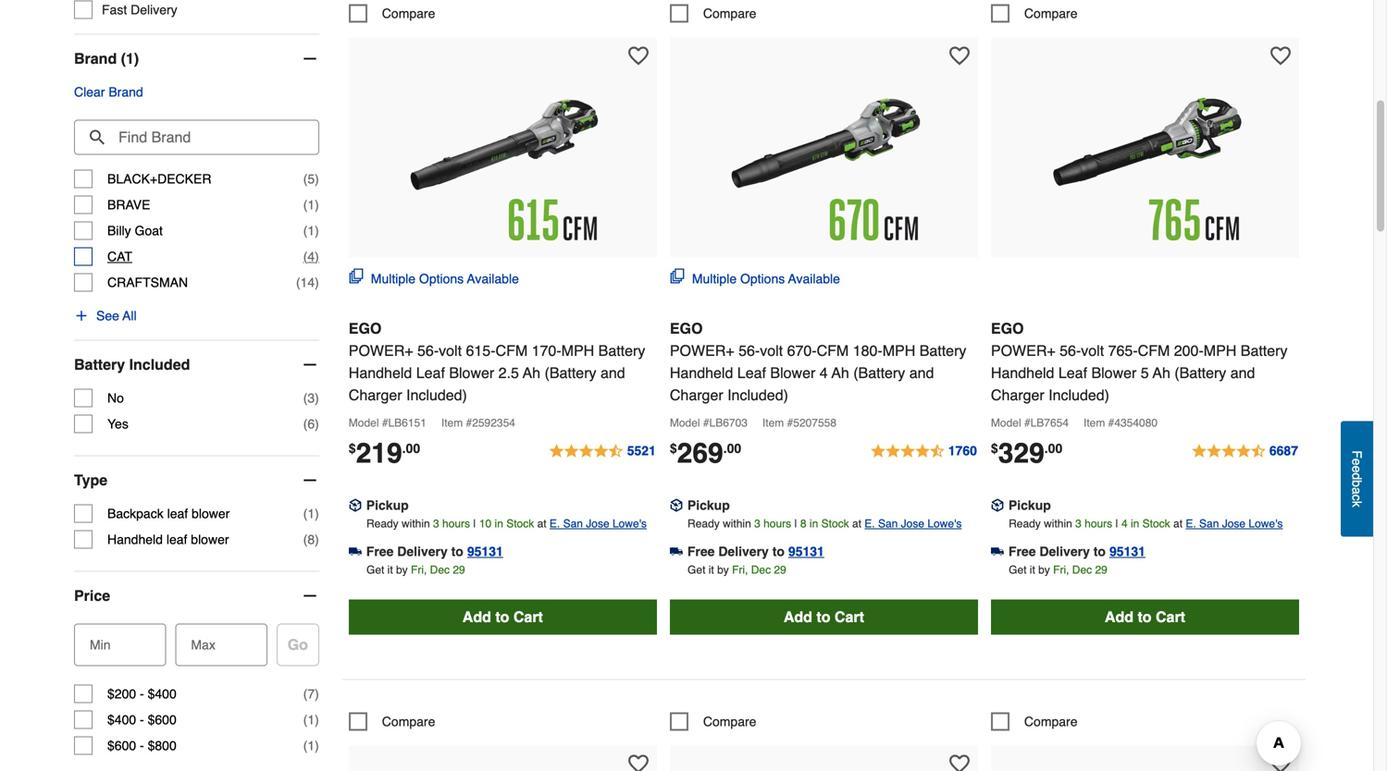 Task type: vqa. For each thing, say whether or not it's contained in the screenshot.


Task type: describe. For each thing, give the bounding box(es) containing it.
battery included
[[74, 356, 190, 373]]

clear brand button
[[74, 83, 143, 101]]

price button
[[74, 572, 319, 620]]

#2592354
[[466, 417, 515, 430]]

6687
[[1269, 444, 1298, 458]]

( 1 ) for billy goat
[[303, 224, 319, 238]]

item for 4
[[762, 417, 784, 430]]

0 horizontal spatial 5
[[308, 172, 315, 187]]

95131 button for 4
[[1109, 543, 1145, 561]]

e. for 4
[[1186, 518, 1196, 531]]

5001957647 element
[[349, 4, 435, 23]]

5521
[[627, 444, 656, 458]]

in for 4
[[1131, 518, 1139, 531]]

1760
[[948, 444, 977, 458]]

#4354080
[[1108, 417, 1158, 430]]

included
[[129, 356, 190, 373]]

pickup for ready within 3 hours | 4 in stock at e. san jose lowe's
[[1009, 498, 1051, 513]]

delivery for ready within 3 hours | 4 in stock at e. san jose lowe's
[[1039, 544, 1090, 559]]

3 for ready within 3 hours | 8 in stock at e. san jose lowe's
[[754, 518, 760, 531]]

brand inside button
[[109, 85, 143, 100]]

1 vertical spatial 8
[[308, 533, 315, 547]]

and for 180-
[[909, 364, 934, 382]]

item #5207558
[[762, 417, 836, 430]]

compare for 5001957647 element
[[382, 6, 435, 21]]

model # lb6151
[[349, 417, 426, 430]]

battery included button
[[74, 341, 319, 389]]

pickup for ready within 3 hours | 8 in stock at e. san jose lowe's
[[687, 498, 730, 513]]

| for 8
[[794, 518, 797, 531]]

14
[[300, 275, 315, 290]]

1 vertical spatial heart outline image
[[628, 754, 648, 772]]

( 3 )
[[303, 391, 319, 406]]

1 e from the top
[[1350, 459, 1364, 466]]

269
[[677, 438, 723, 469]]

4.5 stars image for 219
[[548, 441, 657, 463]]

type
[[74, 472, 107, 489]]

2.5
[[498, 364, 519, 382]]

actual price $269.00 element
[[670, 438, 741, 469]]

get for ready within 3 hours | 10 in stock at e. san jose lowe's
[[366, 564, 384, 577]]

( 14 )
[[296, 275, 319, 290]]

mph for 180-
[[882, 342, 915, 359]]

goat
[[135, 224, 163, 238]]

stock for 8
[[821, 518, 849, 531]]

see all
[[96, 309, 137, 323]]

by for ready within 3 hours | 10 in stock at e. san jose lowe's
[[396, 564, 408, 577]]

free for ready within 3 hours | 10 in stock at e. san jose lowe's
[[366, 544, 394, 559]]

lb7654
[[1030, 417, 1069, 430]]

yes
[[107, 417, 128, 432]]

( 1 ) for $600 - $800
[[303, 739, 319, 754]]

model # lb6703
[[670, 417, 748, 430]]

fast delivery
[[102, 2, 177, 17]]

battery for power+ 56-volt 615-cfm 170-mph battery handheld leaf blower 2.5 ah (battery and charger included)
[[598, 342, 645, 359]]

dec for 4
[[1072, 564, 1092, 577]]

( 4 )
[[303, 249, 319, 264]]

multiple options available for 2nd multiple options available link from the left
[[692, 271, 840, 286]]

billy goat
[[107, 224, 163, 238]]

min
[[90, 638, 111, 653]]

item #2592354
[[441, 417, 515, 430]]

jose for ready within 3 hours | 10 in stock at e. san jose lowe's
[[586, 518, 609, 531]]

cfm for 5
[[1138, 342, 1170, 359]]

2 add to cart button from the left
[[670, 600, 978, 635]]

see
[[96, 309, 119, 323]]

volt for 615-
[[439, 342, 462, 359]]

0 vertical spatial heart outline image
[[949, 46, 970, 66]]

1 for billy goat
[[308, 224, 315, 238]]

f e e d b a c k button
[[1341, 421, 1373, 537]]

hours for 8
[[763, 518, 791, 531]]

battery for power+ 56-volt 765-cfm 200-mph battery handheld leaf blower 5 ah (battery and charger included)
[[1241, 342, 1288, 359]]

( for cat
[[303, 249, 308, 264]]

billy
[[107, 224, 131, 238]]

ready within 3 hours | 4 in stock at e. san jose lowe's
[[1009, 518, 1283, 531]]

56- for 765-
[[1060, 342, 1081, 359]]

#5207558
[[787, 417, 836, 430]]

lowe's for ready within 3 hours | 10 in stock at e. san jose lowe's
[[612, 518, 647, 531]]

10
[[479, 518, 492, 531]]

$ for 329
[[991, 441, 998, 456]]

mph for 200-
[[1204, 342, 1237, 359]]

delivery for ready within 3 hours | 8 in stock at e. san jose lowe's
[[718, 544, 769, 559]]

get it by fri, dec 29 for ready within 3 hours | 10 in stock at e. san jose lowe's
[[366, 564, 465, 577]]

item #4354080
[[1084, 417, 1158, 430]]

.00 for 329
[[1044, 441, 1062, 456]]

handheld for ego power+ 56-volt 670-cfm 180-mph battery handheld leaf blower 4 ah (battery and charger included)
[[670, 364, 733, 382]]

free delivery to 95131 for 10
[[366, 544, 503, 559]]

by for ready within 3 hours | 4 in stock at e. san jose lowe's
[[1038, 564, 1050, 577]]

included) for 765-
[[1049, 387, 1109, 404]]

765-
[[1108, 342, 1138, 359]]

brave
[[107, 198, 150, 212]]

ready within 3 hours | 8 in stock at e. san jose lowe's
[[688, 518, 962, 531]]

max
[[191, 638, 215, 653]]

$200 - $400
[[107, 687, 176, 702]]

670-
[[787, 342, 817, 359]]

( 8 )
[[303, 533, 319, 547]]

fast
[[102, 2, 127, 17]]

actual price $329.00 element
[[991, 438, 1062, 469]]

compare for 5005381953 element
[[1024, 6, 1078, 21]]

( 5 )
[[303, 172, 319, 187]]

219
[[356, 438, 402, 469]]

see all button
[[74, 307, 137, 325]]

0 vertical spatial $600
[[148, 713, 176, 728]]

$400 - $600
[[107, 713, 176, 728]]

$ 329 .00
[[991, 438, 1062, 469]]

blower for backpack leaf blower
[[192, 507, 230, 521]]

craftsman
[[107, 275, 188, 290]]

95131 for 8
[[788, 544, 824, 559]]

k
[[1350, 501, 1364, 508]]

leaf for 615-
[[416, 364, 445, 382]]

95131 for 4
[[1109, 544, 1145, 559]]

( for no
[[303, 391, 308, 406]]

d
[[1350, 473, 1364, 480]]

san for ready within 3 hours | 10 in stock at e. san jose lowe's
[[563, 518, 583, 531]]

0 vertical spatial brand
[[74, 50, 117, 67]]

$ 269 .00
[[670, 438, 741, 469]]

compare for 5013199845 element
[[703, 715, 756, 729]]

$ 219 .00
[[349, 438, 420, 469]]

4.5 stars image for 269
[[870, 441, 978, 463]]

a
[[1350, 487, 1364, 495]]

f
[[1350, 451, 1364, 459]]

item #5207558 button
[[762, 414, 848, 436]]

6
[[308, 417, 315, 432]]

get for ready within 3 hours | 8 in stock at e. san jose lowe's
[[688, 564, 705, 577]]

1 horizontal spatial $400
[[148, 687, 176, 702]]

) for $200 - $400
[[315, 687, 319, 702]]

add for third add to cart button from right
[[462, 609, 491, 626]]

5013799683 element
[[349, 713, 435, 731]]

get it by fri, dec 29 for ready within 3 hours | 4 in stock at e. san jose lowe's
[[1009, 564, 1107, 577]]

ego for ego power+ 56-volt 670-cfm 180-mph battery handheld leaf blower 4 ah (battery and charger included)
[[670, 320, 703, 337]]

delivery for ready within 3 hours | 10 in stock at e. san jose lowe's
[[397, 544, 448, 559]]

1 multiple options available link from the left
[[349, 269, 519, 288]]

actual price $219.00 element
[[349, 438, 420, 469]]

1 multiple from the left
[[371, 271, 415, 286]]

blower for handheld leaf blower
[[191, 533, 229, 547]]

ready within 3 hours | 10 in stock at e. san jose lowe's
[[366, 518, 647, 531]]

ready for ready within 3 hours | 8 in stock at e. san jose lowe's
[[688, 518, 720, 531]]

.00 for 219
[[402, 441, 420, 456]]

2 multiple options available link from the left
[[670, 269, 840, 288]]

ah for 5
[[1153, 364, 1170, 382]]

at for 4
[[1173, 518, 1183, 531]]

e. san jose lowe's button for ready within 3 hours | 10 in stock at e. san jose lowe's
[[550, 515, 647, 533]]

5013796763 element
[[670, 4, 756, 23]]

5013197215 element
[[991, 713, 1078, 731]]

compare for 5013799683 element
[[382, 715, 435, 729]]

leaf for handheld
[[166, 533, 187, 547]]

volt for 670-
[[760, 342, 783, 359]]

200-
[[1174, 342, 1204, 359]]

hours for 10
[[442, 518, 470, 531]]

$600 - $800
[[107, 739, 176, 754]]

included) for 670-
[[727, 387, 788, 404]]

$800
[[148, 739, 176, 754]]

e. san jose lowe's button for ready within 3 hours | 4 in stock at e. san jose lowe's
[[1186, 515, 1283, 533]]

) for $600 - $800
[[315, 739, 319, 754]]

f e e d b a c k
[[1350, 451, 1364, 508]]

Find Brand text field
[[74, 120, 319, 155]]

5005381953 element
[[991, 4, 1078, 23]]

615-
[[466, 342, 496, 359]]

2 e from the top
[[1350, 466, 1364, 473]]

within for ready within 3 hours | 4 in stock at e. san jose lowe's
[[1044, 518, 1072, 531]]

( for $400 - $600
[[303, 713, 308, 728]]

model for ego power+ 56-volt 670-cfm 180-mph battery handheld leaf blower 4 ah (battery and charger included)
[[670, 417, 700, 430]]



Task type: locate. For each thing, give the bounding box(es) containing it.
blower inside ego power+ 56-volt 765-cfm 200-mph battery handheld leaf blower 5 ah (battery and charger included)
[[1091, 364, 1137, 382]]

battery inside battery included button
[[74, 356, 125, 373]]

56- left 615-
[[417, 342, 439, 359]]

item left #2592354
[[441, 417, 463, 430]]

.00 for 269
[[723, 441, 741, 456]]

brand down (1)
[[109, 85, 143, 100]]

56- for 670-
[[738, 342, 760, 359]]

3 at from the left
[[1173, 518, 1183, 531]]

minus image inside battery included button
[[301, 356, 319, 374]]

leaf inside ego power+ 56-volt 615-cfm 170-mph battery handheld leaf blower 2.5 ah (battery and charger included)
[[416, 364, 445, 382]]

3 56- from the left
[[1060, 342, 1081, 359]]

1 1 from the top
[[308, 198, 315, 212]]

and for 170-
[[600, 364, 625, 382]]

56- left '765-'
[[1060, 342, 1081, 359]]

within down actual price $329.00 'element'
[[1044, 518, 1072, 531]]

3 dec from the left
[[1072, 564, 1092, 577]]

to
[[451, 544, 463, 559], [772, 544, 785, 559], [1093, 544, 1106, 559], [495, 609, 509, 626], [816, 609, 830, 626], [1138, 609, 1152, 626]]

56- left 670-
[[738, 342, 760, 359]]

2 horizontal spatial pickup
[[1009, 498, 1051, 513]]

3 e. san jose lowe's button from the left
[[1186, 515, 1283, 533]]

handheld inside ego power+ 56-volt 615-cfm 170-mph battery handheld leaf blower 2.5 ah (battery and charger included)
[[349, 364, 412, 382]]

included) inside ego power+ 56-volt 765-cfm 200-mph battery handheld leaf blower 5 ah (battery and charger included)
[[1049, 387, 1109, 404]]

0 horizontal spatial at
[[537, 518, 546, 531]]

lb6703
[[709, 417, 748, 430]]

e. down the 1760 button
[[865, 518, 875, 531]]

ego power+ 56-volt 615-cfm 170-mph battery handheld leaf blower 2.5 ah (battery and charger included)
[[349, 320, 645, 404]]

1
[[308, 198, 315, 212], [308, 224, 315, 238], [308, 507, 315, 521], [308, 713, 315, 728], [308, 739, 315, 754]]

5 inside ego power+ 56-volt 765-cfm 200-mph battery handheld leaf blower 5 ah (battery and charger included)
[[1141, 364, 1149, 382]]

2 horizontal spatial cfm
[[1138, 342, 1170, 359]]

charger for power+ 56-volt 615-cfm 170-mph battery handheld leaf blower 2.5 ah (battery and charger included)
[[349, 387, 402, 404]]

5521 button
[[548, 441, 657, 463]]

lowe's down 5521
[[612, 518, 647, 531]]

1 model from the left
[[349, 417, 379, 430]]

( for craftsman
[[296, 275, 300, 290]]

# up actual price $269.00 element
[[703, 417, 709, 430]]

2 options from the left
[[740, 271, 785, 286]]

# up '$ 219 .00'
[[382, 417, 388, 430]]

0 horizontal spatial 4.5 stars image
[[548, 441, 657, 463]]

95131 down '10'
[[467, 544, 503, 559]]

pickup image for ready within 3 hours | 10 in stock at e. san jose lowe's
[[349, 499, 362, 512]]

) for yes
[[315, 417, 319, 432]]

29 for 4
[[1095, 564, 1107, 577]]

2 horizontal spatial 29
[[1095, 564, 1107, 577]]

item inside 'button'
[[1084, 417, 1105, 430]]

95131 button down the ready within 3 hours | 8 in stock at e. san jose lowe's
[[788, 543, 824, 561]]

item #4354080 button
[[1084, 414, 1169, 436]]

ego power+ 56-volt 765-cfm 200-mph battery handheld leaf blower 5 ah (battery and charger included)
[[991, 320, 1288, 404]]

1 horizontal spatial free
[[687, 544, 715, 559]]

$ right 1760
[[991, 441, 998, 456]]

$400
[[148, 687, 176, 702], [107, 713, 136, 728]]

-
[[140, 687, 144, 702], [140, 713, 144, 728], [140, 739, 144, 754]]

1 horizontal spatial 56-
[[738, 342, 760, 359]]

volt left '765-'
[[1081, 342, 1104, 359]]

56- inside ego power+ 56-volt 615-cfm 170-mph battery handheld leaf blower 2.5 ah (battery and charger included)
[[417, 342, 439, 359]]

$ inside $ 329 .00
[[991, 441, 998, 456]]

2 get from the left
[[688, 564, 705, 577]]

e. right '10'
[[550, 518, 560, 531]]

minus image for type
[[301, 472, 319, 490]]

| for 4
[[1115, 518, 1118, 531]]

0 horizontal spatial multiple options available link
[[349, 269, 519, 288]]

2 horizontal spatial get
[[1009, 564, 1027, 577]]

handheld up "model # lb6151" at bottom left
[[349, 364, 412, 382]]

(battery inside ego power+ 56-volt 765-cfm 200-mph battery handheld leaf blower 5 ah (battery and charger included)
[[1174, 364, 1226, 382]]

handheld up model # lb6703
[[670, 364, 733, 382]]

$ inside '$ 219 .00'
[[349, 441, 356, 456]]

mph inside ego power+ 56-volt 765-cfm 200-mph battery handheld leaf blower 5 ah (battery and charger included)
[[1204, 342, 1237, 359]]

1 cart from the left
[[513, 609, 543, 626]]

1 options from the left
[[419, 271, 464, 286]]

0 horizontal spatial charger
[[349, 387, 402, 404]]

2 horizontal spatial it
[[1030, 564, 1035, 577]]

#
[[382, 417, 388, 430], [703, 417, 709, 430], [1024, 417, 1030, 430]]

multiple options available link
[[349, 269, 519, 288], [670, 269, 840, 288]]

item
[[441, 417, 463, 430], [762, 417, 784, 430], [1084, 417, 1105, 430]]

1 add from the left
[[462, 609, 491, 626]]

0 horizontal spatial ego
[[349, 320, 382, 337]]

1 horizontal spatial e. san jose lowe's button
[[865, 515, 962, 533]]

compare
[[382, 6, 435, 21], [703, 6, 756, 21], [1024, 6, 1078, 21], [382, 715, 435, 729], [703, 715, 756, 729], [1024, 715, 1078, 729]]

ego power+ 56-volt 670-cfm 180-mph battery handheld leaf blower 4 ah (battery and charger included)
[[670, 320, 966, 404]]

6687 button
[[1191, 441, 1299, 463]]

blower inside ego power+ 56-volt 670-cfm 180-mph battery handheld leaf blower 4 ah (battery and charger included)
[[770, 364, 815, 382]]

$600 down '$400 - $600'
[[107, 739, 136, 754]]

add to cart
[[462, 609, 543, 626], [784, 609, 864, 626], [1105, 609, 1185, 626]]

ready down actual price $269.00 element
[[688, 518, 720, 531]]

power+
[[349, 342, 413, 359], [670, 342, 734, 359], [991, 342, 1055, 359]]

3 free delivery to 95131 from the left
[[1009, 544, 1145, 559]]

$ down "model # lb6151" at bottom left
[[349, 441, 356, 456]]

2 56- from the left
[[738, 342, 760, 359]]

battery inside ego power+ 56-volt 670-cfm 180-mph battery handheld leaf blower 4 ah (battery and charger included)
[[919, 342, 966, 359]]

get it by fri, dec 29 for ready within 3 hours | 8 in stock at e. san jose lowe's
[[688, 564, 786, 577]]

1 horizontal spatial jose
[[901, 518, 924, 531]]

charger inside ego power+ 56-volt 670-cfm 180-mph battery handheld leaf blower 4 ah (battery and charger included)
[[670, 387, 723, 404]]

2 item from the left
[[762, 417, 784, 430]]

charger inside ego power+ 56-volt 615-cfm 170-mph battery handheld leaf blower 2.5 ah (battery and charger included)
[[349, 387, 402, 404]]

at for 10
[[537, 518, 546, 531]]

0 horizontal spatial dec
[[430, 564, 450, 577]]

2 horizontal spatial power+
[[991, 342, 1055, 359]]

1 horizontal spatial 8
[[800, 518, 806, 531]]

2 ( 1 ) from the top
[[303, 224, 319, 238]]

) for cat
[[315, 249, 319, 264]]

3 free from the left
[[1009, 544, 1036, 559]]

ego inside ego power+ 56-volt 615-cfm 170-mph battery handheld leaf blower 2.5 ah (battery and charger included)
[[349, 320, 382, 337]]

3 model from the left
[[991, 417, 1021, 430]]

power+ up model # lb6703
[[670, 342, 734, 359]]

1 stock from the left
[[506, 518, 534, 531]]

charger inside ego power+ 56-volt 765-cfm 200-mph battery handheld leaf blower 5 ah (battery and charger included)
[[991, 387, 1044, 404]]

item left '#4354080'
[[1084, 417, 1105, 430]]

( 1 ) for brave
[[303, 198, 319, 212]]

0 horizontal spatial $
[[349, 441, 356, 456]]

3 1 from the top
[[308, 507, 315, 521]]

and up 6687 button
[[1230, 364, 1255, 382]]

2 free delivery to 95131 from the left
[[687, 544, 824, 559]]

cfm inside ego power+ 56-volt 765-cfm 200-mph battery handheld leaf blower 5 ah (battery and charger included)
[[1138, 342, 1170, 359]]

price
[[74, 588, 110, 605]]

1 horizontal spatial item
[[762, 417, 784, 430]]

battery right 180-
[[919, 342, 966, 359]]

3 cart from the left
[[1156, 609, 1185, 626]]

(battery for 200-
[[1174, 364, 1226, 382]]

ah inside ego power+ 56-volt 615-cfm 170-mph battery handheld leaf blower 2.5 ah (battery and charger included)
[[523, 364, 540, 382]]

2 and from the left
[[909, 364, 934, 382]]

1 horizontal spatial cfm
[[817, 342, 849, 359]]

blower inside ego power+ 56-volt 615-cfm 170-mph battery handheld leaf blower 2.5 ah (battery and charger included)
[[449, 364, 494, 382]]

minus image inside price "button"
[[301, 587, 319, 606]]

cart
[[513, 609, 543, 626], [835, 609, 864, 626], [1156, 609, 1185, 626]]

1 minus image from the top
[[301, 472, 319, 490]]

2 29 from the left
[[774, 564, 786, 577]]

and inside ego power+ 56-volt 615-cfm 170-mph battery handheld leaf blower 2.5 ah (battery and charger included)
[[600, 364, 625, 382]]

1 vertical spatial minus image
[[301, 587, 319, 606]]

95131 down ready within 3 hours | 4 in stock at e. san jose lowe's
[[1109, 544, 1145, 559]]

4.5 stars image
[[548, 441, 657, 463], [870, 441, 978, 463], [1191, 441, 1299, 463]]

san down 6687 button
[[1199, 518, 1219, 531]]

3 add to cart from the left
[[1105, 609, 1185, 626]]

power+ for power+ 56-volt 615-cfm 170-mph battery handheld leaf blower 2.5 ah (battery and charger included)
[[349, 342, 413, 359]]

cfm
[[496, 342, 528, 359], [817, 342, 849, 359], [1138, 342, 1170, 359]]

volt inside ego power+ 56-volt 670-cfm 180-mph battery handheld leaf blower 4 ah (battery and charger included)
[[760, 342, 783, 359]]

1 vertical spatial leaf
[[166, 533, 187, 547]]

item inside "button"
[[441, 417, 463, 430]]

3 pickup image from the left
[[991, 499, 1004, 512]]

2 # from the left
[[703, 417, 709, 430]]

1 horizontal spatial truck filled image
[[991, 546, 1004, 558]]

3 e. from the left
[[1186, 518, 1196, 531]]

multiple options available
[[371, 271, 519, 286], [692, 271, 840, 286]]

0 horizontal spatial $600
[[107, 739, 136, 754]]

blower for 670-
[[770, 364, 815, 382]]

95131 down the ready within 3 hours | 8 in stock at e. san jose lowe's
[[788, 544, 824, 559]]

e up 'd'
[[1350, 459, 1364, 466]]

ah for 4
[[832, 364, 849, 382]]

volt inside ego power+ 56-volt 765-cfm 200-mph battery handheld leaf blower 5 ah (battery and charger included)
[[1081, 342, 1104, 359]]

2 horizontal spatial 56-
[[1060, 342, 1081, 359]]

and
[[600, 364, 625, 382], [909, 364, 934, 382], [1230, 364, 1255, 382]]

cart for third add to cart button from right
[[513, 609, 543, 626]]

( 6 )
[[303, 417, 319, 432]]

2 horizontal spatial #
[[1024, 417, 1030, 430]]

included) up lb6151
[[406, 387, 467, 404]]

model up 219
[[349, 417, 379, 430]]

blower
[[449, 364, 494, 382], [770, 364, 815, 382], [1091, 364, 1137, 382]]

delivery down the ready within 3 hours | 8 in stock at e. san jose lowe's
[[718, 544, 769, 559]]

1 $ from the left
[[349, 441, 356, 456]]

3 4.5 stars image from the left
[[1191, 441, 1299, 463]]

compare inside 5013197215 element
[[1024, 715, 1078, 729]]

model
[[349, 417, 379, 430], [670, 417, 700, 430], [991, 417, 1021, 430]]

3 .00 from the left
[[1044, 441, 1062, 456]]

leaf up the lb7654
[[1058, 364, 1087, 382]]

3 by from the left
[[1038, 564, 1050, 577]]

cfm inside ego power+ 56-volt 670-cfm 180-mph battery handheld leaf blower 4 ah (battery and charger included)
[[817, 342, 849, 359]]

2 horizontal spatial add to cart button
[[991, 600, 1299, 635]]

1 horizontal spatial e.
[[865, 518, 875, 531]]

0 horizontal spatial model
[[349, 417, 379, 430]]

1 horizontal spatial add to cart
[[784, 609, 864, 626]]

volt
[[439, 342, 462, 359], [760, 342, 783, 359], [1081, 342, 1104, 359]]

95131 button
[[467, 543, 503, 561], [788, 543, 824, 561], [1109, 543, 1145, 561]]

free delivery to 95131 down the ready within 3 hours | 8 in stock at e. san jose lowe's
[[687, 544, 824, 559]]

0 horizontal spatial and
[[600, 364, 625, 382]]

get for ready within 3 hours | 4 in stock at e. san jose lowe's
[[1009, 564, 1027, 577]]

2 ) from the top
[[315, 198, 319, 212]]

3 lowe's from the left
[[1249, 518, 1283, 531]]

1 by from the left
[[396, 564, 408, 577]]

get
[[366, 564, 384, 577], [688, 564, 705, 577], [1009, 564, 1027, 577]]

charger for power+ 56-volt 670-cfm 180-mph battery handheld leaf blower 4 ah (battery and charger included)
[[670, 387, 723, 404]]

5 up ( 4 )
[[308, 172, 315, 187]]

leaf up handheld leaf blower
[[167, 507, 188, 521]]

hours
[[442, 518, 470, 531], [763, 518, 791, 531], [1085, 518, 1112, 531]]

handheld for ego power+ 56-volt 765-cfm 200-mph battery handheld leaf blower 5 ah (battery and charger included)
[[991, 364, 1054, 382]]

mph inside ego power+ 56-volt 615-cfm 170-mph battery handheld leaf blower 2.5 ah (battery and charger included)
[[561, 342, 594, 359]]

heart outline image
[[628, 46, 648, 66], [1270, 46, 1291, 66], [949, 754, 970, 772], [1270, 754, 1291, 772]]

handheld inside ego power+ 56-volt 765-cfm 200-mph battery handheld leaf blower 5 ah (battery and charger included)
[[991, 364, 1054, 382]]

2 within from the left
[[723, 518, 751, 531]]

volt left 615-
[[439, 342, 462, 359]]

180-
[[853, 342, 882, 359]]

leaf for backpack
[[167, 507, 188, 521]]

handheld
[[349, 364, 412, 382], [670, 364, 733, 382], [991, 364, 1054, 382], [107, 533, 163, 547]]

jose down 6687 button
[[1222, 518, 1246, 531]]

0 horizontal spatial 4
[[308, 249, 315, 264]]

5 ) from the top
[[315, 275, 319, 290]]

29 down the ready within 3 hours | 10 in stock at e. san jose lowe's on the bottom of the page
[[453, 564, 465, 577]]

truck filled image for ready within 3 hours | 8 in stock at e. san jose lowe's
[[670, 546, 683, 558]]

2 multiple from the left
[[692, 271, 737, 286]]

minus image inside type button
[[301, 472, 319, 490]]

$200
[[107, 687, 136, 702]]

free delivery to 95131 down ready within 3 hours | 4 in stock at e. san jose lowe's
[[1009, 544, 1145, 559]]

cart for third add to cart button from left
[[1156, 609, 1185, 626]]

charger up model # lb6703
[[670, 387, 723, 404]]

3 within from the left
[[1044, 518, 1072, 531]]

1 blower from the left
[[449, 364, 494, 382]]

brand (1)
[[74, 50, 139, 67]]

.00 down lb6703 on the right of page
[[723, 441, 741, 456]]

$ right 5521
[[670, 441, 677, 456]]

model for ego power+ 56-volt 615-cfm 170-mph battery handheld leaf blower 2.5 ah (battery and charger included)
[[349, 417, 379, 430]]

1 vertical spatial 5
[[1141, 364, 1149, 382]]

1 e. from the left
[[550, 518, 560, 531]]

.00 inside '$ 219 .00'
[[402, 441, 420, 456]]

1 free from the left
[[366, 544, 394, 559]]

0 vertical spatial minus image
[[301, 50, 319, 68]]

blower down type button
[[192, 507, 230, 521]]

lowe's for ready within 3 hours | 8 in stock at e. san jose lowe's
[[927, 518, 962, 531]]

cfm inside ego power+ 56-volt 615-cfm 170-mph battery handheld leaf blower 2.5 ah (battery and charger included)
[[496, 342, 528, 359]]

1 e. san jose lowe's button from the left
[[550, 515, 647, 533]]

2 horizontal spatial $
[[991, 441, 998, 456]]

.00 inside $ 329 .00
[[1044, 441, 1062, 456]]

|
[[473, 518, 476, 531], [794, 518, 797, 531], [1115, 518, 1118, 531]]

2 horizontal spatial volt
[[1081, 342, 1104, 359]]

2 horizontal spatial leaf
[[1058, 364, 1087, 382]]

2 horizontal spatial by
[[1038, 564, 1050, 577]]

) for handheld leaf blower
[[315, 533, 319, 547]]

handheld leaf blower
[[107, 533, 229, 547]]

( 1 )
[[303, 198, 319, 212], [303, 224, 319, 238], [303, 507, 319, 521], [303, 713, 319, 728], [303, 739, 319, 754]]

2 ah from the left
[[832, 364, 849, 382]]

backpack leaf blower
[[107, 507, 230, 521]]

it
[[387, 564, 393, 577], [709, 564, 714, 577], [1030, 564, 1035, 577]]

) for brave
[[315, 198, 319, 212]]

2 minus image from the top
[[301, 356, 319, 374]]

lowe's down the 1760 button
[[927, 518, 962, 531]]

1 horizontal spatial .00
[[723, 441, 741, 456]]

clear brand
[[74, 85, 143, 100]]

2 hours from the left
[[763, 518, 791, 531]]

2 horizontal spatial 95131 button
[[1109, 543, 1145, 561]]

4.5 stars image containing 1760
[[870, 441, 978, 463]]

4 inside ego power+ 56-volt 670-cfm 180-mph battery handheld leaf blower 4 ah (battery and charger included)
[[820, 364, 828, 382]]

1 vertical spatial brand
[[109, 85, 143, 100]]

0 horizontal spatial jose
[[586, 518, 609, 531]]

blower down backpack leaf blower
[[191, 533, 229, 547]]

available up 615-
[[467, 271, 519, 286]]

handheld down backpack
[[107, 533, 163, 547]]

1 horizontal spatial and
[[909, 364, 934, 382]]

2 horizontal spatial ah
[[1153, 364, 1170, 382]]

0 horizontal spatial blower
[[449, 364, 494, 382]]

cfm up 2.5
[[496, 342, 528, 359]]

2 included) from the left
[[727, 387, 788, 404]]

(battery for 170-
[[545, 364, 596, 382]]

by for ready within 3 hours | 8 in stock at e. san jose lowe's
[[717, 564, 729, 577]]

fri, for ready within 3 hours | 8 in stock at e. san jose lowe's
[[732, 564, 748, 577]]

3 blower from the left
[[1091, 364, 1137, 382]]

heart outline image
[[949, 46, 970, 66], [628, 754, 648, 772]]

29 down the ready within 3 hours | 8 in stock at e. san jose lowe's
[[774, 564, 786, 577]]

10 ) from the top
[[315, 687, 319, 702]]

ego inside ego power+ 56-volt 670-cfm 180-mph battery handheld leaf blower 4 ah (battery and charger included)
[[670, 320, 703, 337]]

3 ) from the top
[[315, 224, 319, 238]]

2 horizontal spatial ready
[[1009, 518, 1041, 531]]

- down $200 - $400
[[140, 713, 144, 728]]

cfm for 2.5
[[496, 342, 528, 359]]

1 get it by fri, dec 29 from the left
[[366, 564, 465, 577]]

e. down 6687 button
[[1186, 518, 1196, 531]]

2 vertical spatial -
[[140, 739, 144, 754]]

ego for ego power+ 56-volt 615-cfm 170-mph battery handheld leaf blower 2.5 ah (battery and charger included)
[[349, 320, 382, 337]]

1 item from the left
[[441, 417, 463, 430]]

1 ego from the left
[[349, 320, 382, 337]]

0 horizontal spatial 95131
[[467, 544, 503, 559]]

4.5 stars image containing 6687
[[1191, 441, 1299, 463]]

battery right 170-
[[598, 342, 645, 359]]

3 add to cart button from the left
[[991, 600, 1299, 635]]

battery inside ego power+ 56-volt 615-cfm 170-mph battery handheld leaf blower 2.5 ah (battery and charger included)
[[598, 342, 645, 359]]

2 horizontal spatial and
[[1230, 364, 1255, 382]]

leaf inside ego power+ 56-volt 765-cfm 200-mph battery handheld leaf blower 5 ah (battery and charger included)
[[1058, 364, 1087, 382]]

black+decker
[[107, 172, 211, 187]]

2 in from the left
[[810, 518, 818, 531]]

2 multiple options available from the left
[[692, 271, 840, 286]]

29 down ready within 3 hours | 4 in stock at e. san jose lowe's
[[1095, 564, 1107, 577]]

ready
[[366, 518, 399, 531], [688, 518, 720, 531], [1009, 518, 1041, 531]]

1 horizontal spatial lowe's
[[927, 518, 962, 531]]

volt for 765-
[[1081, 342, 1104, 359]]

1 add to cart from the left
[[462, 609, 543, 626]]

lb6151
[[388, 417, 426, 430]]

0 horizontal spatial volt
[[439, 342, 462, 359]]

2 horizontal spatial free delivery to 95131
[[1009, 544, 1145, 559]]

b
[[1350, 480, 1364, 487]]

2 horizontal spatial jose
[[1222, 518, 1246, 531]]

0 horizontal spatial cart
[[513, 609, 543, 626]]

3 get from the left
[[1009, 564, 1027, 577]]

handheld inside ego power+ 56-volt 670-cfm 180-mph battery handheld leaf blower 4 ah (battery and charger included)
[[670, 364, 733, 382]]

4.5 stars image containing 5521
[[548, 441, 657, 463]]

1 free delivery to 95131 from the left
[[366, 544, 503, 559]]

power+ inside ego power+ 56-volt 765-cfm 200-mph battery handheld leaf blower 5 ah (battery and charger included)
[[991, 342, 1055, 359]]

pickup down the $ 269 .00
[[687, 498, 730, 513]]

1 at from the left
[[537, 518, 546, 531]]

2 e. from the left
[[865, 518, 875, 531]]

3 hours from the left
[[1085, 518, 1112, 531]]

e. san jose lowe's button down the 1760 button
[[865, 515, 962, 533]]

4 1 from the top
[[308, 713, 315, 728]]

and for 200-
[[1230, 364, 1255, 382]]

3 29 from the left
[[1095, 564, 1107, 577]]

minus image
[[301, 50, 319, 68], [301, 356, 319, 374]]

ego for ego power+ 56-volt 765-cfm 200-mph battery handheld leaf blower 5 ah (battery and charger included)
[[991, 320, 1024, 337]]

battery right 200-
[[1241, 342, 1288, 359]]

mph inside ego power+ 56-volt 670-cfm 180-mph battery handheld leaf blower 4 ah (battery and charger included)
[[882, 342, 915, 359]]

(
[[303, 172, 308, 187], [303, 198, 308, 212], [303, 224, 308, 238], [303, 249, 308, 264], [296, 275, 300, 290], [303, 391, 308, 406], [303, 417, 308, 432], [303, 507, 308, 521], [303, 533, 308, 547], [303, 687, 308, 702], [303, 713, 308, 728], [303, 739, 308, 754]]

2 horizontal spatial free
[[1009, 544, 1036, 559]]

minus image for brand
[[301, 50, 319, 68]]

blower for 765-
[[1091, 364, 1137, 382]]

minus image
[[301, 472, 319, 490], [301, 587, 319, 606]]

2 horizontal spatial dec
[[1072, 564, 1092, 577]]

1 horizontal spatial volt
[[760, 342, 783, 359]]

11 ) from the top
[[315, 713, 319, 728]]

multiple options available up 670-
[[692, 271, 840, 286]]

model up 269
[[670, 417, 700, 430]]

item left #5207558
[[762, 417, 784, 430]]

delivery
[[131, 2, 177, 17], [397, 544, 448, 559], [718, 544, 769, 559], [1039, 544, 1090, 559]]

- for $400
[[140, 713, 144, 728]]

$ inside the $ 269 .00
[[670, 441, 677, 456]]

1 ) from the top
[[315, 172, 319, 187]]

ah
[[523, 364, 540, 382], [832, 364, 849, 382], [1153, 364, 1170, 382]]

fri,
[[411, 564, 427, 577], [732, 564, 748, 577], [1053, 564, 1069, 577]]

0 vertical spatial 8
[[800, 518, 806, 531]]

leaf inside ego power+ 56-volt 670-cfm 180-mph battery handheld leaf blower 4 ah (battery and charger included)
[[737, 364, 766, 382]]

1 horizontal spatial add
[[784, 609, 812, 626]]

56- inside ego power+ 56-volt 765-cfm 200-mph battery handheld leaf blower 5 ah (battery and charger included)
[[1060, 342, 1081, 359]]

c
[[1350, 495, 1364, 501]]

add to cart for second add to cart button from the right
[[784, 609, 864, 626]]

included) up lb6703 on the right of page
[[727, 387, 788, 404]]

free delivery to 95131
[[366, 544, 503, 559], [687, 544, 824, 559], [1009, 544, 1145, 559]]

delivery right truck filled icon
[[397, 544, 448, 559]]

add
[[462, 609, 491, 626], [784, 609, 812, 626], [1105, 609, 1133, 626]]

add to cart for third add to cart button from right
[[462, 609, 543, 626]]

included) inside ego power+ 56-volt 670-cfm 180-mph battery handheld leaf blower 4 ah (battery and charger included)
[[727, 387, 788, 404]]

no
[[107, 391, 124, 406]]

ready for ready within 3 hours | 4 in stock at e. san jose lowe's
[[1009, 518, 1041, 531]]

6 ) from the top
[[315, 391, 319, 406]]

1 horizontal spatial available
[[788, 271, 840, 286]]

dec down the ready within 3 hours | 8 in stock at e. san jose lowe's
[[751, 564, 771, 577]]

2 get it by fri, dec 29 from the left
[[688, 564, 786, 577]]

pickup image for ready within 3 hours | 4 in stock at e. san jose lowe's
[[991, 499, 1004, 512]]

0 vertical spatial blower
[[192, 507, 230, 521]]

available up 670-
[[788, 271, 840, 286]]

2 vertical spatial 4
[[1121, 518, 1128, 531]]

1 vertical spatial $600
[[107, 739, 136, 754]]

within for ready within 3 hours | 8 in stock at e. san jose lowe's
[[723, 518, 751, 531]]

type button
[[74, 457, 319, 505]]

multiple options available up 615-
[[371, 271, 519, 286]]

blower
[[192, 507, 230, 521], [191, 533, 229, 547]]

(battery down 170-
[[545, 364, 596, 382]]

backpack
[[107, 507, 164, 521]]

2 san from the left
[[878, 518, 898, 531]]

(battery inside ego power+ 56-volt 615-cfm 170-mph battery handheld leaf blower 2.5 ah (battery and charger included)
[[545, 364, 596, 382]]

2 horizontal spatial add to cart
[[1105, 609, 1185, 626]]

compare inside 5005381953 element
[[1024, 6, 1078, 21]]

multiple options available for 2nd multiple options available link from the right
[[371, 271, 519, 286]]

multiple options available link up 615-
[[349, 269, 519, 288]]

plus image
[[74, 309, 89, 323]]

1 horizontal spatial multiple options available
[[692, 271, 840, 286]]

1 add to cart button from the left
[[349, 600, 657, 635]]

2 95131 from the left
[[788, 544, 824, 559]]

1 horizontal spatial ah
[[832, 364, 849, 382]]

brand up clear
[[74, 50, 117, 67]]

delivery down ready within 3 hours | 4 in stock at e. san jose lowe's
[[1039, 544, 1090, 559]]

leaf up lb6703 on the right of page
[[737, 364, 766, 382]]

2 leaf from the left
[[737, 364, 766, 382]]

fri, for ready within 3 hours | 10 in stock at e. san jose lowe's
[[411, 564, 427, 577]]

ready down $ 329 .00 on the bottom right of page
[[1009, 518, 1041, 531]]

blower down 670-
[[770, 364, 815, 382]]

2 truck filled image from the left
[[991, 546, 1004, 558]]

56-
[[417, 342, 439, 359], [738, 342, 760, 359], [1060, 342, 1081, 359]]

included) for 615-
[[406, 387, 467, 404]]

1 horizontal spatial pickup image
[[670, 499, 683, 512]]

2 model from the left
[[670, 417, 700, 430]]

leaf
[[167, 507, 188, 521], [166, 533, 187, 547]]

3 - from the top
[[140, 739, 144, 754]]

minus image for battery included
[[301, 356, 319, 374]]

- for $600
[[140, 739, 144, 754]]

e up b
[[1350, 466, 1364, 473]]

go
[[287, 637, 308, 654]]

stock for 4
[[1142, 518, 1170, 531]]

2 mph from the left
[[882, 342, 915, 359]]

0 horizontal spatial pickup image
[[349, 499, 362, 512]]

1 horizontal spatial multiple
[[692, 271, 737, 286]]

0 vertical spatial leaf
[[167, 507, 188, 521]]

add to cart for third add to cart button from left
[[1105, 609, 1185, 626]]

pickup image up truck filled icon
[[349, 499, 362, 512]]

3 item from the left
[[1084, 417, 1105, 430]]

ah inside ego power+ 56-volt 765-cfm 200-mph battery handheld leaf blower 5 ah (battery and charger included)
[[1153, 364, 1170, 382]]

by
[[396, 564, 408, 577], [717, 564, 729, 577], [1038, 564, 1050, 577]]

clear
[[74, 85, 105, 100]]

model # lb7654
[[991, 417, 1069, 430]]

2 horizontal spatial |
[[1115, 518, 1118, 531]]

1 horizontal spatial get it by fri, dec 29
[[688, 564, 786, 577]]

power+ up model # lb7654
[[991, 342, 1055, 359]]

delivery right fast
[[131, 2, 177, 17]]

0 horizontal spatial $400
[[107, 713, 136, 728]]

( 7 )
[[303, 687, 319, 702]]

1 volt from the left
[[439, 342, 462, 359]]

1 horizontal spatial model
[[670, 417, 700, 430]]

3 it from the left
[[1030, 564, 1035, 577]]

within down the $ 269 .00
[[723, 518, 751, 531]]

- left $800
[[140, 739, 144, 754]]

free delivery to 95131 down '10'
[[366, 544, 503, 559]]

3 $ from the left
[[991, 441, 998, 456]]

pickup for ready within 3 hours | 10 in stock at e. san jose lowe's
[[366, 498, 409, 513]]

(battery down 180-
[[853, 364, 905, 382]]

leaf down backpack leaf blower
[[166, 533, 187, 547]]

.00
[[402, 441, 420, 456], [723, 441, 741, 456], [1044, 441, 1062, 456]]

.00 down lb6151
[[402, 441, 420, 456]]

item #2592354 button
[[441, 414, 526, 436]]

5013199845 element
[[670, 713, 756, 731]]

included) inside ego power+ 56-volt 615-cfm 170-mph battery handheld leaf blower 2.5 ah (battery and charger included)
[[406, 387, 467, 404]]

170-
[[532, 342, 561, 359]]

1 29 from the left
[[453, 564, 465, 577]]

e. san jose lowe's button down 5521 button
[[550, 515, 647, 533]]

compare inside 5013199845 element
[[703, 715, 756, 729]]

1 vertical spatial -
[[140, 713, 144, 728]]

95131 for 10
[[467, 544, 503, 559]]

volt inside ego power+ 56-volt 615-cfm 170-mph battery handheld leaf blower 2.5 ah (battery and charger included)
[[439, 342, 462, 359]]

compare inside 5001957647 element
[[382, 6, 435, 21]]

0 horizontal spatial free
[[366, 544, 394, 559]]

56- inside ego power+ 56-volt 670-cfm 180-mph battery handheld leaf blower 4 ah (battery and charger included)
[[738, 342, 760, 359]]

1 it from the left
[[387, 564, 393, 577]]

dec
[[430, 564, 450, 577], [751, 564, 771, 577], [1072, 564, 1092, 577]]

and inside ego power+ 56-volt 670-cfm 180-mph battery handheld leaf blower 4 ah (battery and charger included)
[[909, 364, 934, 382]]

and inside ego power+ 56-volt 765-cfm 200-mph battery handheld leaf blower 5 ah (battery and charger included)
[[1230, 364, 1255, 382]]

1 horizontal spatial within
[[723, 518, 751, 531]]

0 horizontal spatial available
[[467, 271, 519, 286]]

truck filled image
[[349, 546, 362, 558]]

compare for 5013796763 element
[[703, 6, 756, 21]]

compare inside 5013796763 element
[[703, 6, 756, 21]]

0 horizontal spatial multiple
[[371, 271, 415, 286]]

(battery inside ego power+ 56-volt 670-cfm 180-mph battery handheld leaf blower 4 ah (battery and charger included)
[[853, 364, 905, 382]]

3 fri, from the left
[[1053, 564, 1069, 577]]

( for $600 - $800
[[303, 739, 308, 754]]

( for billy goat
[[303, 224, 308, 238]]

in
[[495, 518, 503, 531], [810, 518, 818, 531], [1131, 518, 1139, 531]]

0 vertical spatial $400
[[148, 687, 176, 702]]

1 cfm from the left
[[496, 342, 528, 359]]

compare inside 5013799683 element
[[382, 715, 435, 729]]

dec for 8
[[751, 564, 771, 577]]

0 horizontal spatial lowe's
[[612, 518, 647, 531]]

1 horizontal spatial at
[[852, 518, 861, 531]]

0 horizontal spatial leaf
[[416, 364, 445, 382]]

power+ up "model # lb6151" at bottom left
[[349, 342, 413, 359]]

san down 5521 button
[[563, 518, 583, 531]]

1 for backpack leaf blower
[[308, 507, 315, 521]]

charger up model # lb7654
[[991, 387, 1044, 404]]

within
[[402, 518, 430, 531], [723, 518, 751, 531], [1044, 518, 1072, 531]]

(1)
[[121, 50, 139, 67]]

all
[[123, 309, 137, 323]]

1 horizontal spatial san
[[878, 518, 898, 531]]

pickup image for ready within 3 hours | 8 in stock at e. san jose lowe's
[[670, 499, 683, 512]]

battery inside ego power+ 56-volt 765-cfm 200-mph battery handheld leaf blower 5 ah (battery and charger included)
[[1241, 342, 1288, 359]]

5 up '#4354080'
[[1141, 364, 1149, 382]]

.00 down the lb7654
[[1044, 441, 1062, 456]]

cfm for 4
[[817, 342, 849, 359]]

add to cart button
[[349, 600, 657, 635], [670, 600, 978, 635], [991, 600, 1299, 635]]

1 ah from the left
[[523, 364, 540, 382]]

2 add to cart from the left
[[784, 609, 864, 626]]

1 charger from the left
[[349, 387, 402, 404]]

ah inside ego power+ 56-volt 670-cfm 180-mph battery handheld leaf blower 4 ah (battery and charger included)
[[832, 364, 849, 382]]

0 horizontal spatial add to cart
[[462, 609, 543, 626]]

( for backpack leaf blower
[[303, 507, 308, 521]]

item inside button
[[762, 417, 784, 430]]

2 horizontal spatial ego
[[991, 320, 1024, 337]]

3 for ready within 3 hours | 10 in stock at e. san jose lowe's
[[433, 518, 439, 531]]

power+ inside ego power+ 56-volt 670-cfm 180-mph battery handheld leaf blower 4 ah (battery and charger included)
[[670, 342, 734, 359]]

2 95131 button from the left
[[788, 543, 824, 561]]

3 pickup from the left
[[1009, 498, 1051, 513]]

power+ inside ego power+ 56-volt 615-cfm 170-mph battery handheld leaf blower 2.5 ah (battery and charger included)
[[349, 342, 413, 359]]

1 horizontal spatial free delivery to 95131
[[687, 544, 824, 559]]

9 ) from the top
[[315, 533, 319, 547]]

)
[[315, 172, 319, 187], [315, 198, 319, 212], [315, 224, 319, 238], [315, 249, 319, 264], [315, 275, 319, 290], [315, 391, 319, 406], [315, 417, 319, 432], [315, 507, 319, 521], [315, 533, 319, 547], [315, 687, 319, 702], [315, 713, 319, 728], [315, 739, 319, 754]]

2 horizontal spatial pickup image
[[991, 499, 1004, 512]]

power+ for power+ 56-volt 765-cfm 200-mph battery handheld leaf blower 5 ah (battery and charger included)
[[991, 342, 1055, 359]]

1 horizontal spatial pickup
[[687, 498, 730, 513]]

1760 button
[[870, 441, 978, 463]]

ready down '$ 219 .00'
[[366, 518, 399, 531]]

free
[[366, 544, 394, 559], [687, 544, 715, 559], [1009, 544, 1036, 559]]

2 horizontal spatial mph
[[1204, 342, 1237, 359]]

blower down 615-
[[449, 364, 494, 382]]

7
[[308, 687, 315, 702]]

lowe's down 6687 button
[[1249, 518, 1283, 531]]

e. san jose lowe's button down 6687 button
[[1186, 515, 1283, 533]]

0 vertical spatial -
[[140, 687, 144, 702]]

0 horizontal spatial free delivery to 95131
[[366, 544, 503, 559]]

e. san jose lowe's button
[[550, 515, 647, 533], [865, 515, 962, 533], [1186, 515, 1283, 533]]

fri, for ready within 3 hours | 4 in stock at e. san jose lowe's
[[1053, 564, 1069, 577]]

go button
[[276, 624, 319, 667]]

329
[[998, 438, 1044, 469]]

1 for $600 - $800
[[308, 739, 315, 754]]

mph for 170-
[[561, 342, 594, 359]]

ah up '#4354080'
[[1153, 364, 1170, 382]]

truck filled image
[[670, 546, 683, 558], [991, 546, 1004, 558]]

29 for 8
[[774, 564, 786, 577]]

pickup down actual price $219.00 element
[[366, 498, 409, 513]]

1 lowe's from the left
[[612, 518, 647, 531]]

3 and from the left
[[1230, 364, 1255, 382]]

pickup image
[[349, 499, 362, 512], [670, 499, 683, 512], [991, 499, 1004, 512]]

0 horizontal spatial heart outline image
[[628, 754, 648, 772]]

1 .00 from the left
[[402, 441, 420, 456]]

and up 5521 button
[[600, 364, 625, 382]]

2 $ from the left
[[670, 441, 677, 456]]

$400 down $200
[[107, 713, 136, 728]]

cat
[[107, 249, 132, 264]]

pickup down actual price $329.00 'element'
[[1009, 498, 1051, 513]]

1 horizontal spatial cart
[[835, 609, 864, 626]]

2 horizontal spatial hours
[[1085, 518, 1112, 531]]

e. for 8
[[865, 518, 875, 531]]

.00 inside the $ 269 .00
[[723, 441, 741, 456]]

1 ( 1 ) from the top
[[303, 198, 319, 212]]

free delivery to 95131 for 4
[[1009, 544, 1145, 559]]

$ for 269
[[670, 441, 677, 456]]

3 ( 1 ) from the top
[[303, 507, 319, 521]]

charger up "model # lb6151" at bottom left
[[349, 387, 402, 404]]

ego inside ego power+ 56-volt 765-cfm 200-mph battery handheld leaf blower 5 ah (battery and charger included)
[[991, 320, 1024, 337]]

within for ready within 3 hours | 10 in stock at e. san jose lowe's
[[402, 518, 430, 531]]

2 (battery from the left
[[853, 364, 905, 382]]

2 ready from the left
[[688, 518, 720, 531]]

blower down '765-'
[[1091, 364, 1137, 382]]

2 available from the left
[[788, 271, 840, 286]]

in for 8
[[810, 518, 818, 531]]

56- for 615-
[[417, 342, 439, 359]]

# up actual price $329.00 'element'
[[1024, 417, 1030, 430]]

and up the 1760 button
[[909, 364, 934, 382]]

1 horizontal spatial blower
[[770, 364, 815, 382]]

0 horizontal spatial cfm
[[496, 342, 528, 359]]

charger for power+ 56-volt 765-cfm 200-mph battery handheld leaf blower 5 ah (battery and charger included)
[[991, 387, 1044, 404]]



